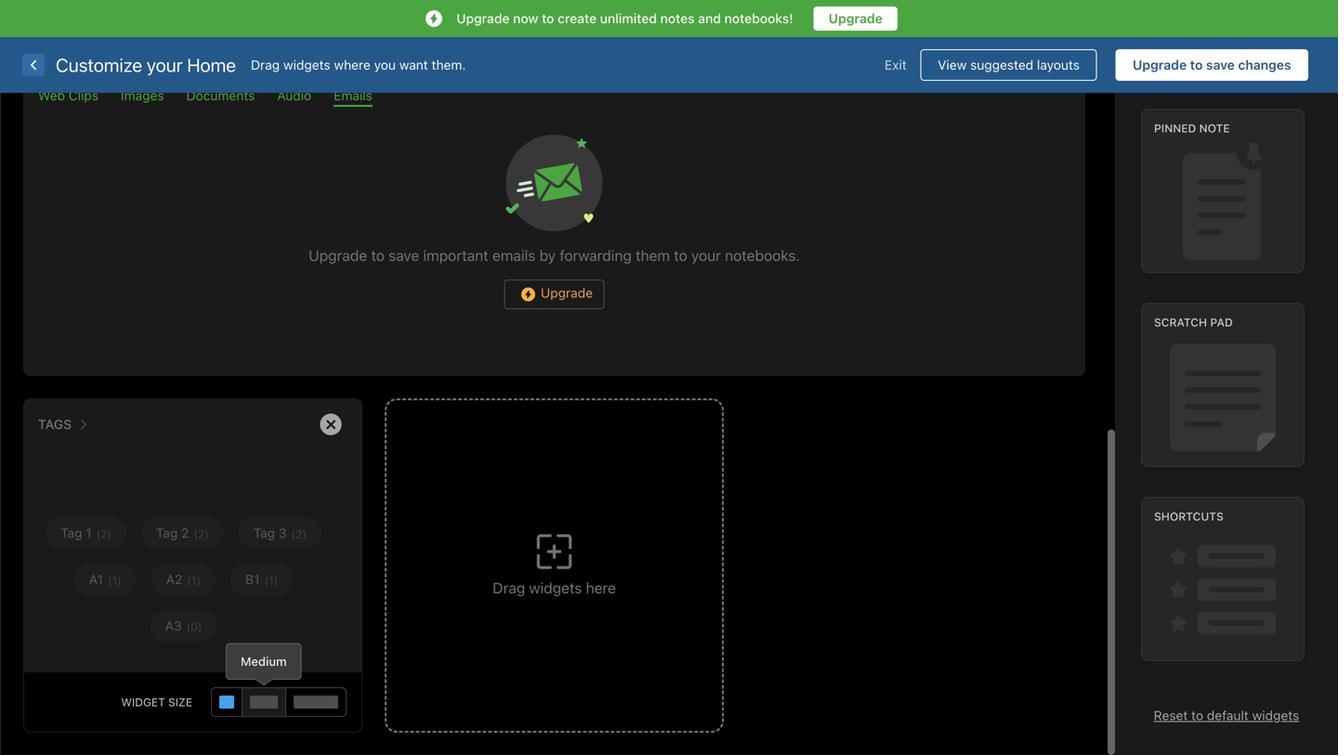 Task type: vqa. For each thing, say whether or not it's contained in the screenshot.
Note Editor text field
no



Task type: describe. For each thing, give the bounding box(es) containing it.
upgrade for upgrade to save changes
[[1133, 57, 1187, 72]]

save
[[1206, 57, 1235, 72]]

them.
[[432, 57, 466, 72]]

upgrade for upgrade now to create unlimited notes and notebooks!
[[456, 11, 510, 26]]

customize
[[56, 54, 142, 76]]

shortcuts
[[1154, 510, 1224, 523]]

widget size medium image
[[250, 696, 278, 709]]

2 horizontal spatial widgets
[[1252, 708, 1299, 723]]

medium tooltip
[[226, 643, 302, 687]]

upgrade now to create unlimited notes and notebooks!
[[456, 11, 793, 26]]

you
[[374, 57, 396, 72]]

widget size
[[121, 696, 192, 709]]

pinned note
[[1154, 122, 1230, 135]]

widgets for where
[[283, 57, 330, 72]]

widget size small image
[[219, 696, 234, 709]]

exit button
[[871, 49, 921, 81]]

upgrade for upgrade
[[829, 11, 883, 26]]

unlimited
[[600, 11, 657, 26]]

upgrade to save changes
[[1133, 57, 1291, 72]]

scratch pad
[[1154, 316, 1233, 329]]

changes
[[1238, 57, 1291, 72]]

home
[[187, 54, 236, 76]]

pinned
[[1154, 122, 1196, 135]]

upgrade to save changes button
[[1115, 49, 1308, 81]]

pad
[[1210, 316, 1233, 329]]

drag for drag widgets here
[[493, 579, 525, 597]]

now
[[513, 11, 538, 26]]

here
[[586, 579, 616, 597]]

and
[[698, 11, 721, 26]]

view
[[938, 57, 967, 72]]

note
[[1199, 122, 1230, 135]]



Task type: locate. For each thing, give the bounding box(es) containing it.
view suggested layouts button
[[921, 49, 1097, 81]]

2 horizontal spatial upgrade
[[1133, 57, 1187, 72]]

widgets right default
[[1252, 708, 1299, 723]]

drag left here
[[493, 579, 525, 597]]

notebooks!
[[724, 11, 793, 26]]

reset to default widgets
[[1154, 708, 1299, 723]]

1 horizontal spatial upgrade
[[829, 11, 883, 26]]

scratch
[[1154, 316, 1207, 329]]

upgrade inside "button"
[[1133, 57, 1187, 72]]

1 horizontal spatial widgets
[[529, 579, 582, 597]]

notes
[[660, 11, 695, 26]]

2 vertical spatial to
[[1191, 708, 1203, 723]]

0 horizontal spatial widgets
[[283, 57, 330, 72]]

to inside "button"
[[1190, 57, 1203, 72]]

reset
[[1154, 708, 1188, 723]]

size
[[168, 696, 192, 709]]

widgets
[[283, 57, 330, 72], [529, 579, 582, 597], [1252, 708, 1299, 723]]

upgrade inside button
[[829, 11, 883, 26]]

upgrade left "now"
[[456, 11, 510, 26]]

want
[[399, 57, 428, 72]]

widgets left where
[[283, 57, 330, 72]]

upgrade button
[[814, 7, 897, 31]]

1 vertical spatial widgets
[[529, 579, 582, 597]]

upgrade
[[456, 11, 510, 26], [829, 11, 883, 26], [1133, 57, 1187, 72]]

customize your home
[[56, 54, 236, 76]]

default
[[1207, 708, 1249, 723]]

suggested
[[970, 57, 1033, 72]]

view suggested layouts
[[938, 57, 1080, 72]]

1 vertical spatial to
[[1190, 57, 1203, 72]]

widgets left here
[[529, 579, 582, 597]]

to
[[542, 11, 554, 26], [1190, 57, 1203, 72], [1191, 708, 1203, 723]]

remove image
[[312, 406, 349, 443]]

create
[[558, 11, 597, 26]]

upgrade left save
[[1133, 57, 1187, 72]]

exit
[[885, 57, 907, 72]]

drag right "home"
[[251, 57, 280, 72]]

0 horizontal spatial drag
[[251, 57, 280, 72]]

where
[[334, 57, 371, 72]]

0 vertical spatial drag
[[251, 57, 280, 72]]

upgrade up 'exit' button
[[829, 11, 883, 26]]

to for upgrade
[[1190, 57, 1203, 72]]

to right "now"
[[542, 11, 554, 26]]

reset to default widgets button
[[1154, 708, 1299, 723]]

medium
[[241, 655, 287, 669]]

widgets for here
[[529, 579, 582, 597]]

drag widgets where you want them.
[[251, 57, 466, 72]]

drag for drag widgets where you want them.
[[251, 57, 280, 72]]

1 vertical spatial drag
[[493, 579, 525, 597]]

0 vertical spatial to
[[542, 11, 554, 26]]

drag widgets here
[[493, 579, 616, 597]]

to for reset
[[1191, 708, 1203, 723]]

0 horizontal spatial upgrade
[[456, 11, 510, 26]]

0 vertical spatial widgets
[[283, 57, 330, 72]]

layouts
[[1037, 57, 1080, 72]]

widget
[[121, 696, 165, 709]]

1 horizontal spatial drag
[[493, 579, 525, 597]]

2 vertical spatial widgets
[[1252, 708, 1299, 723]]

to right reset
[[1191, 708, 1203, 723]]

drag
[[251, 57, 280, 72], [493, 579, 525, 597]]

widget size large image
[[294, 696, 338, 709]]

your
[[147, 54, 183, 76]]

to left save
[[1190, 57, 1203, 72]]



